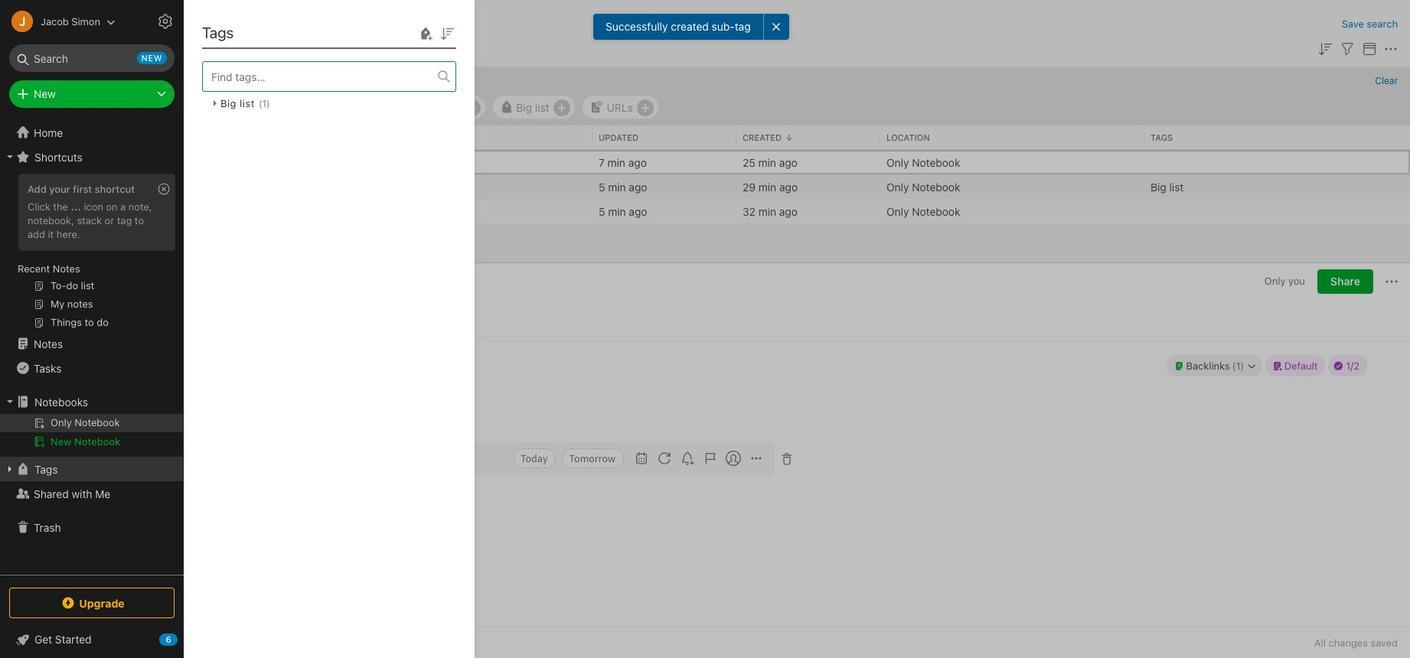 Task type: describe. For each thing, give the bounding box(es) containing it.
recent notes
[[18, 263, 80, 275]]

5 for 32 min ago
[[599, 205, 605, 218]]

expand notebooks image
[[4, 396, 16, 408]]

7 min ago
[[599, 156, 647, 169]]

Find tags… text field
[[203, 66, 438, 87]]

notebook for 25 min ago
[[912, 156, 960, 169]]

shortcuts
[[34, 150, 83, 163]]

new
[[141, 53, 162, 63]]

only you
[[1265, 275, 1305, 287]]

13,
[[288, 101, 303, 114]]

tasks button
[[0, 356, 183, 381]]

new notebook
[[51, 436, 121, 448]]

list inside big list button
[[535, 101, 549, 114]]

2023
[[305, 101, 331, 114]]

Help and Learning task checklist field
[[0, 628, 184, 652]]

5 for 29 min ago
[[599, 180, 605, 193]]

save search
[[1342, 18, 1398, 30]]

jacob
[[41, 15, 69, 27]]

only notebook for 32 min ago
[[887, 205, 960, 218]]

icon
[[84, 201, 103, 213]]

29
[[743, 180, 756, 193]]

big list ( 1 )
[[221, 97, 270, 109]]

25 min ago
[[743, 156, 798, 169]]

stack
[[77, 214, 102, 227]]

(
[[259, 98, 262, 109]]

click the ...
[[28, 201, 81, 213]]

updated
[[599, 132, 639, 142]]

get started
[[34, 633, 92, 646]]

only inside note window element
[[1265, 275, 1286, 287]]

share button
[[1318, 270, 1374, 294]]

clear button
[[1375, 75, 1398, 87]]

add
[[28, 228, 45, 240]]

shared
[[34, 487, 69, 500]]

started
[[55, 633, 92, 646]]

32
[[743, 205, 756, 218]]

with
[[72, 487, 92, 500]]

row group containing updated
[[184, 126, 1410, 150]]

group inside tree
[[0, 169, 183, 338]]

row group containing 7 min ago
[[184, 150, 1410, 224]]

0 vertical spatial tags
[[202, 24, 234, 41]]

)
[[267, 98, 270, 109]]

clear
[[1375, 75, 1398, 87]]

1 horizontal spatial tag
[[735, 20, 751, 33]]

new search field
[[20, 44, 167, 72]]

click
[[28, 201, 50, 213]]

on
[[106, 201, 118, 213]]

13
[[244, 101, 255, 114]]

...
[[71, 201, 81, 213]]

1
[[262, 98, 267, 109]]

nov
[[221, 101, 241, 114]]

settings image
[[156, 12, 175, 31]]

simon
[[71, 15, 100, 27]]

Account field
[[0, 6, 116, 37]]

created
[[671, 20, 709, 33]]

Tag actions field
[[270, 95, 295, 112]]

home link
[[0, 120, 184, 145]]

location
[[887, 132, 930, 142]]

Sort field
[[438, 23, 456, 43]]

trash
[[34, 521, 61, 534]]

saved
[[1371, 637, 1398, 649]]

32 min ago
[[743, 205, 798, 218]]

note window element
[[184, 263, 1410, 658]]

upgrade button
[[9, 588, 175, 619]]

notes link
[[0, 332, 183, 356]]

successfully
[[605, 20, 668, 33]]

3
[[202, 41, 209, 54]]

tasks
[[34, 362, 62, 375]]

get
[[34, 633, 52, 646]]

urls
[[607, 101, 633, 114]]

notebook,
[[28, 214, 74, 227]]

notebook inside button
[[74, 436, 121, 448]]

save search button
[[1342, 17, 1398, 32]]

-
[[258, 101, 263, 114]]

upgrade
[[79, 597, 125, 610]]

only for 29 min ago
[[887, 180, 909, 193]]

only notebook for 29 min ago
[[887, 180, 960, 193]]

add
[[28, 183, 47, 195]]

arrow image
[[210, 98, 221, 109]]

shared with me link
[[0, 482, 183, 506]]

successfully created sub-tag
[[605, 20, 751, 33]]



Task type: vqa. For each thing, say whether or not it's contained in the screenshot.
Google
no



Task type: locate. For each thing, give the bounding box(es) containing it.
notebook
[[257, 15, 327, 33], [912, 156, 960, 169], [912, 180, 960, 193], [912, 205, 960, 218], [74, 436, 121, 448]]

0 vertical spatial tag
[[735, 20, 751, 33]]

1 vertical spatial big list
[[1151, 180, 1184, 193]]

tag down a
[[117, 214, 132, 227]]

1 horizontal spatial list
[[535, 101, 549, 114]]

2 5 min ago from the top
[[599, 205, 647, 218]]

1 horizontal spatial big
[[516, 101, 532, 114]]

you
[[1289, 275, 1305, 287]]

to
[[135, 214, 144, 227]]

2 horizontal spatial list
[[1170, 180, 1184, 193]]

it
[[48, 228, 54, 240]]

first
[[73, 183, 92, 195]]

shared with me
[[34, 487, 110, 500]]

notebook for 32 min ago
[[912, 205, 960, 218]]

tags inside row group
[[1151, 132, 1173, 142]]

big list button
[[493, 95, 575, 119]]

recent
[[18, 263, 50, 275]]

notebooks
[[34, 395, 88, 408]]

1 vertical spatial new
[[51, 436, 71, 448]]

notes up tasks
[[34, 337, 63, 350]]

2 vertical spatial tags
[[34, 463, 58, 476]]

shortcuts button
[[0, 145, 183, 169]]

0 vertical spatial 5 min ago
[[599, 180, 647, 193]]

2 5 from the top
[[599, 205, 605, 218]]

0 horizontal spatial big list
[[516, 101, 549, 114]]

home
[[34, 126, 63, 139]]

7
[[599, 156, 605, 169]]

filters
[[199, 75, 234, 87]]

big list
[[516, 101, 549, 114], [1151, 180, 1184, 193]]

new inside popup button
[[34, 87, 56, 100]]

0 vertical spatial big list
[[516, 101, 549, 114]]

new for new
[[34, 87, 56, 100]]

2 horizontal spatial big
[[1151, 180, 1167, 193]]

3 notes
[[202, 41, 239, 54]]

Note Editor text field
[[184, 337, 1410, 627]]

0 horizontal spatial tags
[[34, 463, 58, 476]]

a
[[120, 201, 126, 213]]

0 vertical spatial new
[[34, 87, 56, 100]]

tag right created
[[735, 20, 751, 33]]

only
[[221, 15, 253, 33], [887, 156, 909, 169], [887, 180, 909, 193], [887, 205, 909, 218], [1265, 275, 1286, 287]]

tag actions image
[[270, 97, 295, 109]]

click to collapse image
[[178, 630, 189, 648]]

new for new notebook
[[51, 436, 71, 448]]

sort options image
[[438, 24, 456, 43]]

cell
[[0, 414, 183, 433]]

big inside button
[[516, 101, 532, 114]]

nov 13 - dec 13, 2023 button
[[198, 95, 357, 119]]

big list inside button
[[516, 101, 549, 114]]

new notebook button
[[0, 433, 183, 451]]

share
[[1331, 275, 1361, 288]]

notes right 'recent'
[[53, 263, 80, 275]]

notes
[[53, 263, 80, 275], [34, 337, 63, 350]]

only notebook
[[221, 15, 327, 33], [887, 156, 960, 169], [887, 180, 960, 193], [887, 205, 960, 218]]

created
[[743, 132, 782, 142]]

0 vertical spatial 5
[[599, 180, 605, 193]]

all changes saved
[[1314, 637, 1398, 649]]

row group
[[184, 126, 1410, 150], [184, 150, 1410, 224]]

6
[[166, 635, 171, 645]]

jacob simon
[[41, 15, 100, 27]]

me
[[95, 487, 110, 500]]

notebooks link
[[0, 390, 183, 414]]

tag inside icon on a note, notebook, stack or tag to add it here.
[[117, 214, 132, 227]]

add your first shortcut
[[28, 183, 135, 195]]

0 vertical spatial notes
[[53, 263, 80, 275]]

25
[[743, 156, 756, 169]]

new up home
[[34, 87, 56, 100]]

new
[[34, 87, 56, 100], [51, 436, 71, 448]]

tags button
[[0, 457, 183, 482]]

2 row group from the top
[[184, 150, 1410, 224]]

1 vertical spatial 5 min ago
[[599, 205, 647, 218]]

shortcut
[[95, 183, 135, 195]]

5 min ago
[[599, 180, 647, 193], [599, 205, 647, 218]]

save
[[1342, 18, 1364, 30]]

only for 32 min ago
[[887, 205, 909, 218]]

here.
[[57, 228, 80, 240]]

list
[[240, 97, 255, 109], [535, 101, 549, 114], [1170, 180, 1184, 193]]

1 5 min ago from the top
[[599, 180, 647, 193]]

0 horizontal spatial big
[[221, 97, 237, 109]]

1 vertical spatial tags
[[1151, 132, 1173, 142]]

new notebook group
[[0, 414, 183, 457]]

0 horizontal spatial list
[[240, 97, 255, 109]]

5 min ago for 32 min ago
[[599, 205, 647, 218]]

sub-
[[712, 20, 735, 33]]

create new tag image
[[417, 24, 435, 43]]

only notebook for 25 min ago
[[887, 156, 960, 169]]

1 5 from the top
[[599, 180, 605, 193]]

5 min ago for 29 min ago
[[599, 180, 647, 193]]

1 horizontal spatial tags
[[202, 24, 234, 41]]

or
[[105, 214, 114, 227]]

tags inside button
[[34, 463, 58, 476]]

new button
[[9, 80, 175, 108]]

icon on a note, notebook, stack or tag to add it here.
[[28, 201, 152, 240]]

your
[[49, 183, 70, 195]]

nov 13 - dec 13, 2023
[[221, 101, 331, 114]]

expand tags image
[[4, 463, 16, 475]]

note,
[[128, 201, 152, 213]]

dec
[[266, 101, 285, 114]]

notes
[[212, 41, 239, 54]]

urls button
[[582, 95, 659, 119]]

group containing add your first shortcut
[[0, 169, 183, 338]]

tree
[[0, 120, 184, 574]]

tag
[[735, 20, 751, 33], [117, 214, 132, 227]]

1 vertical spatial notes
[[34, 337, 63, 350]]

cell inside tree
[[0, 414, 183, 433]]

notebook for 29 min ago
[[912, 180, 960, 193]]

ago
[[628, 156, 647, 169], [779, 156, 798, 169], [629, 180, 647, 193], [779, 180, 798, 193], [629, 205, 647, 218], [779, 205, 798, 218]]

column header
[[202, 131, 586, 144]]

only for 25 min ago
[[887, 156, 909, 169]]

1 vertical spatial 5
[[599, 205, 605, 218]]

changes
[[1329, 637, 1368, 649]]

all
[[1314, 637, 1326, 649]]

new inside button
[[51, 436, 71, 448]]

2 horizontal spatial tags
[[1151, 132, 1173, 142]]

0 horizontal spatial tag
[[117, 214, 132, 227]]

tree containing home
[[0, 120, 184, 574]]

trash link
[[0, 515, 183, 540]]

1 row group from the top
[[184, 126, 1410, 150]]

big inside row group
[[1151, 180, 1167, 193]]

search
[[1367, 18, 1398, 30]]

new down notebooks
[[51, 436, 71, 448]]

1 vertical spatial tag
[[117, 214, 132, 227]]

Search text field
[[20, 44, 164, 72]]

tags
[[202, 24, 234, 41], [1151, 132, 1173, 142], [34, 463, 58, 476]]

group
[[0, 169, 183, 338]]

1 horizontal spatial big list
[[1151, 180, 1184, 193]]

the
[[53, 201, 68, 213]]

29 min ago
[[743, 180, 798, 193]]

list inside row group
[[1170, 180, 1184, 193]]



